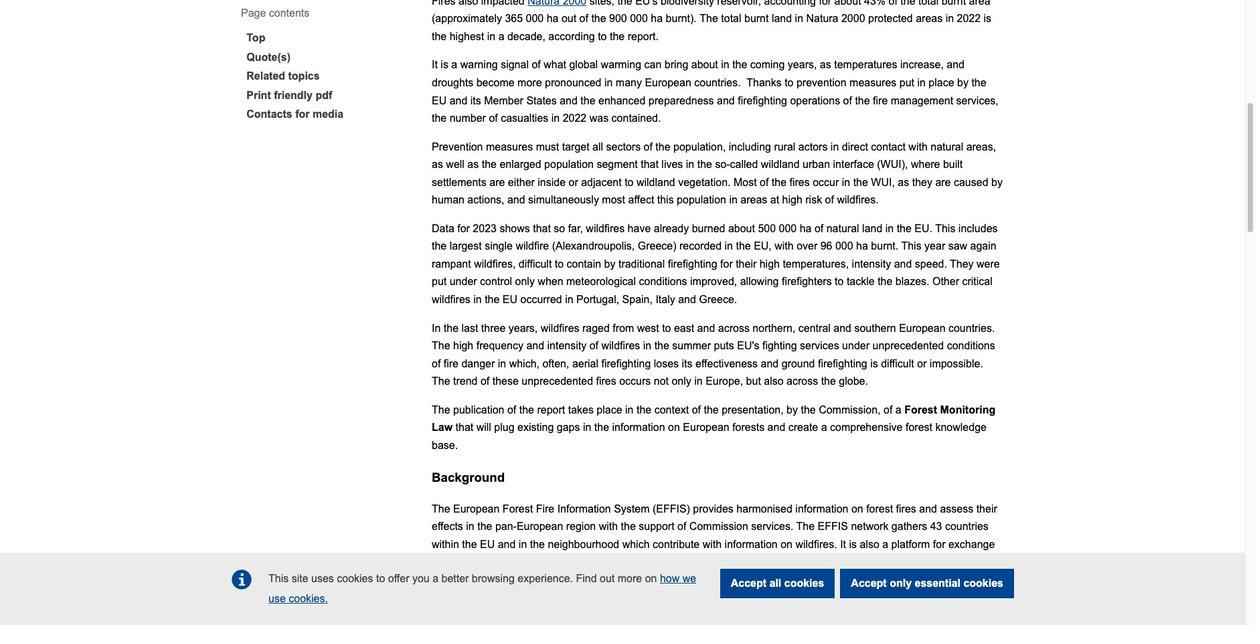 Task type: describe. For each thing, give the bounding box(es) containing it.
of down the member
[[489, 113, 498, 124]]

temperatures
[[835, 59, 898, 71]]

highest
[[450, 31, 484, 42]]

activities.
[[846, 557, 890, 568]]

about for in
[[729, 223, 756, 234]]

the left eu,
[[736, 241, 751, 252]]

in right the occurred
[[565, 294, 574, 305]]

0 horizontal spatial population
[[545, 159, 594, 170]]

eu.
[[915, 223, 933, 234]]

in down frequency
[[498, 358, 506, 370]]

in down the "interface"
[[842, 177, 851, 188]]

accept only essential cookies link
[[841, 569, 1015, 599]]

warning
[[461, 59, 498, 71]]

services
[[800, 340, 840, 352]]

what
[[544, 59, 567, 71]]

create
[[789, 422, 819, 434]]

fire inside in the last three years, wildfires raged from west to east and across northern, central and southern european countries. the high frequency and intensity of wildfires in the summer puts eu's fighting services under unprecedented conditions of fire danger in which, often, aerial firefighting loses its effectiveness and ground firefighting is difficult or impossible. the trend of these unprecedented fires occurs not only in europe, but also across the globe.
[[444, 358, 459, 370]]

well
[[446, 159, 465, 170]]

on up network
[[852, 504, 864, 515]]

how we use cookies. link
[[269, 573, 697, 605]]

1 horizontal spatial cookies
[[785, 578, 825, 589]]

on inside "that will plug existing gaps in the information on european forests and create a comprehensive forest knowledge base."
[[669, 422, 680, 434]]

a up the comprehensive
[[896, 404, 902, 416]]

in left situ
[[432, 621, 440, 626]]

intensity inside in the last three years, wildfires raged from west to east and across northern, central and southern european countries. the high frequency and intensity of wildfires in the summer puts eu's fighting services under unprecedented conditions of fire danger in which, often, aerial firefighting loses its effectiveness and ground firefighting is difficult or impossible. the trend of these unprecedented fires occurs not only in europe, but also across the globe.
[[548, 340, 587, 352]]

print friendly pdf
[[247, 90, 332, 101]]

wildfires up in
[[432, 294, 471, 305]]

allowing
[[741, 276, 779, 288]]

with inside prevention measures must target all sectors of the population, including rural actors in direct contact with natural areas, as well as the enlarged population segment that lives in the so-called wildland urban interface (wui), where built settlements are either inside or adjacent to wildland vegetation. most of the fires occur in the wui, as they are caused by human actions, and simultaneously most affect this population in areas at high risk of wildfires.
[[909, 141, 928, 152]]

according
[[549, 31, 595, 42]]

pdf
[[316, 90, 332, 101]]

west
[[638, 323, 660, 334]]

the up law
[[432, 404, 450, 416]]

forest inside the european forest fire information system (effis) provides harmonised information on forest fires and assess their effects in the pan-european region with the support of commission services. the effis network gathers 43 countries within the eu and in the neighbourhood which contribute with information on wildfires. it is also a platform for exchange of good practices on fire prevention, firefighting, restoration and other fire management activities.
[[503, 504, 533, 515]]

for up "improved,"
[[721, 259, 733, 270]]

the left the eu.
[[897, 223, 912, 234]]

built
[[944, 159, 963, 170]]

since
[[432, 585, 459, 597]]

2 000 from the left
[[630, 13, 648, 24]]

the down in
[[432, 340, 450, 352]]

burnt inside the total burnt land in natura 2000 protected areas in 2022 is the highest in a decade, according to the report.
[[745, 13, 769, 24]]

were
[[977, 259, 1001, 270]]

0 horizontal spatial place
[[597, 404, 623, 416]]

related topics link
[[241, 67, 432, 86]]

data.
[[463, 621, 487, 626]]

trend
[[453, 376, 478, 387]]

with right the region
[[599, 521, 618, 533]]

in right "lives"
[[686, 159, 695, 170]]

accounting
[[765, 0, 816, 7]]

1 horizontal spatial this
[[902, 241, 922, 252]]

largest
[[450, 241, 482, 252]]

in down accounting
[[795, 13, 804, 24]]

to inside it is a warning signal of what global warming can bring about in the coming years, as temperatures increase, and droughts become more pronounced in many european countries.  thanks to prevention measures put in place by the eu and its member states and the enhanced preparedness and firefighting operations of the fire management services, the number of casualties in 2022 was contained.
[[785, 77, 794, 88]]

in down burned
[[725, 241, 733, 252]]

the up effects
[[432, 504, 450, 515]]

population,
[[674, 141, 726, 152]]

greece)
[[638, 241, 677, 252]]

year
[[925, 241, 946, 252]]

or inside prevention measures must target all sectors of the population, including rural actors in direct contact with natural areas, as well as the enlarged population segment that lives in the so-called wildland urban interface (wui), where built settlements are either inside or adjacent to wildland vegetation. most of the fires occur in the wui, as they are caused by human actions, and simultaneously most affect this population in areas at high risk of wildfires.
[[569, 177, 579, 188]]

information
[[558, 504, 611, 515]]

of down raged
[[590, 340, 599, 352]]

eu's inside the sites, the eu's biodiversity reservoir, accounting for about 43% of the total burnt area (approximately 365 000 ha out of the 900 000 ha burnt)
[[636, 0, 658, 7]]

commission,
[[819, 404, 881, 416]]

we
[[683, 573, 697, 585]]

as left well
[[432, 159, 443, 170]]

countries. inside it is a warning signal of what global warming can bring about in the coming years, as temperatures increase, and droughts become more pronounced in many european countries.  thanks to prevention measures put in place by the eu and its member states and the enhanced preparedness and firefighting operations of the fire management services, the number of casualties in 2022 was contained.
[[695, 77, 741, 88]]

the down sites,
[[592, 13, 607, 24]]

ha up the report.
[[651, 13, 663, 24]]

the up satellite at the right of page
[[913, 585, 928, 597]]

wildfires down the occurred
[[541, 323, 580, 334]]

1 000 from the left
[[526, 13, 544, 24]]

forest monitoring law
[[432, 404, 996, 434]]

lives
[[662, 159, 683, 170]]

by inside data for 2023 shows that so far, wildfires have already burned about 500 000 ha of natural land in the eu. this includes the largest single wildfire (alexandroupolis, greece) recorded in the eu, with over 96 000 ha burnt. this year saw again rampant wildfires, difficult to contain by traditional firefighting for their high temperatures, intensity and speed. they were put under control only when meteorological conditions improved, allowing firefighters to tackle the blazes. other critical wildfires in the eu occurred in portugal, spain, italy and greece.
[[605, 259, 616, 270]]

related topics
[[247, 70, 320, 82]]

total inside the sites, the eu's biodiversity reservoir, accounting for about 43% of the total burnt area (approximately 365 000 ha out of the 900 000 ha burnt)
[[919, 0, 939, 7]]

information right harmonised
[[796, 504, 849, 515]]

natural inside data for 2023 shows that so far, wildfires have already burned about 500 000 ha of natural land in the eu. this includes the largest single wildfire (alexandroupolis, greece) recorded in the eu, with over 96 000 ha burnt. this year saw again rampant wildfires, difficult to contain by traditional firefighting for their high temperatures, intensity and speed. they were put under control only when meteorological conditions improved, allowing firefighters to tackle the blazes. other critical wildfires in the eu occurred in portugal, spain, italy and greece.
[[827, 223, 860, 234]]

burned
[[692, 223, 726, 234]]

use
[[269, 593, 286, 605]]

1 horizontal spatial across
[[787, 376, 819, 387]]

is inside the total burnt land in natura 2000 protected areas in 2022 is the highest in a decade, according to the report.
[[984, 13, 992, 24]]

and down the pronounced
[[560, 95, 578, 106]]

put inside it is a warning signal of what global warming can bring about in the coming years, as temperatures increase, and droughts become more pronounced in many european countries.  thanks to prevention measures put in place by the eu and its member states and the enhanced preparedness and firefighting operations of the fire management services, the number of casualties in 2022 was contained.
[[900, 77, 915, 88]]

burnt inside the sites, the eu's biodiversity reservoir, accounting for about 43% of the total burnt area (approximately 365 000 ha out of the 900 000 ha burnt)
[[942, 0, 967, 7]]

so-
[[716, 159, 730, 170]]

portugal,
[[577, 294, 620, 305]]

from inside in copernicus, the eu earth observation programme which provides information on the planet and its environment from both satellite monitoring and in situ data.
[[839, 603, 861, 615]]

effects
[[432, 521, 463, 533]]

1 are from the left
[[490, 177, 505, 188]]

again
[[971, 241, 997, 252]]

of left what on the top left
[[532, 59, 541, 71]]

and up blazes.
[[895, 259, 913, 270]]

fires inside prevention measures must target all sectors of the population, including rural actors in direct contact with natural areas, as well as the enlarged population segment that lives in the so-called wildland urban interface (wui), where built settlements are either inside or adjacent to wildland vegetation. most of the fires occur in the wui, as they are caused by human actions, and simultaneously most affect this population in areas at high risk of wildfires.
[[790, 177, 810, 188]]

the left pan-
[[478, 521, 493, 533]]

caused
[[954, 177, 989, 188]]

1 horizontal spatial population
[[677, 194, 727, 206]]

including
[[729, 141, 772, 152]]

in down most
[[730, 194, 738, 206]]

on left how
[[645, 573, 657, 585]]

and left other
[[714, 557, 732, 568]]

meteorological
[[567, 276, 636, 288]]

this site uses cookies to offer you a better browsing experience. find out more on
[[269, 573, 660, 585]]

and inside prevention measures must target all sectors of the population, including rural actors in direct contact with natural areas, as well as the enlarged population segment that lives in the so-called wildland urban interface (wui), where built settlements are either inside or adjacent to wildland vegetation. most of the fires occur in the wui, as they are caused by human actions, and simultaneously most affect this population in areas at high risk of wildfires.
[[508, 194, 526, 206]]

in down control
[[474, 294, 482, 305]]

conditions inside in the last three years, wildfires raged from west to east and across northern, central and southern european countries. the high frequency and intensity of wildfires in the summer puts eu's fighting services under unprecedented conditions of fire danger in which, often, aerial firefighting loses its effectiveness and ground firefighting is difficult or impossible. the trend of these unprecedented fires occurs not only in europe, but also across the globe.
[[948, 340, 996, 352]]

the up services,
[[972, 77, 987, 88]]

european inside in the last three years, wildfires raged from west to east and across northern, central and southern european countries. the high frequency and intensity of wildfires in the summer puts eu's fighting services under unprecedented conditions of fire danger in which, often, aerial firefighting loses its effectiveness and ground firefighting is difficult or impossible. the trend of these unprecedented fires occurs not only in europe, but also across the globe.
[[900, 323, 946, 334]]

since 2015 effis is one of the components of the emergency management services
[[432, 585, 838, 597]]

the down the "interface"
[[854, 177, 869, 188]]

of down the prevention
[[844, 95, 853, 106]]

that inside "that will plug existing gaps in the information on european forests and create a comprehensive forest knowledge base."
[[456, 422, 474, 434]]

firefighting inside it is a warning signal of what global warming can bring about in the coming years, as temperatures increase, and droughts become more pronounced in many european countries.  thanks to prevention measures put in place by the eu and its member states and the enhanced preparedness and firefighting operations of the fire management services, the number of casualties in 2022 was contained.
[[738, 95, 788, 106]]

of up the comprehensive
[[884, 404, 893, 416]]

find
[[576, 573, 597, 585]]

information inside "that will plug existing gaps in the information on european forests and create a comprehensive forest knowledge base."
[[613, 422, 666, 434]]

the left "enlarged"
[[482, 159, 497, 170]]

accept for accept only essential cookies
[[852, 578, 887, 589]]

all inside prevention measures must target all sectors of the population, including rural actors in direct contact with natural areas, as well as the enlarged population segment that lives in the so-called wildland urban interface (wui), where built settlements are either inside or adjacent to wildland vegetation. most of the fires occur in the wui, as they are caused by human actions, and simultaneously most affect this population in areas at high risk of wildfires.
[[593, 141, 604, 152]]

to left offer
[[376, 573, 385, 585]]

harmonised
[[737, 504, 793, 515]]

emergency management services link
[[674, 585, 838, 597]]

rampant
[[432, 259, 471, 270]]

region
[[566, 521, 596, 533]]

the up 900
[[618, 0, 633, 7]]

is inside the european forest fire information system (effis) provides harmonised information on forest fires and assess their effects in the pan-european region with the support of commission services. the effis network gathers 43 countries within the eu and in the neighbourhood which contribute with information on wildfires. it is also a platform for exchange of good practices on fire prevention, firefighting, restoration and other fire management activities.
[[850, 539, 857, 551]]

gaps
[[557, 422, 580, 434]]

for inside the "contacts for media" link
[[295, 109, 310, 120]]

situ
[[443, 621, 460, 626]]

(approximately
[[432, 13, 502, 24]]

under inside data for 2023 shows that so far, wildfires have already burned about 500 000 ha of natural land in the eu. this includes the largest single wildfire (alexandroupolis, greece) recorded in the eu, with over 96 000 ha burnt. this year saw again rampant wildfires, difficult to contain by traditional firefighting for their high temperatures, intensity and speed. they were put under control only when meteorological conditions improved, allowing firefighters to tackle the blazes. other critical wildfires in the eu occurred in portugal, spain, italy and greece.
[[450, 276, 477, 288]]

the down the temperatures in the top right of the page
[[856, 95, 871, 106]]

of right sectors
[[644, 141, 653, 152]]

eu inside it is a warning signal of what global warming can bring about in the coming years, as temperatures increase, and droughts become more pronounced in many european countries.  thanks to prevention measures put in place by the eu and its member states and the enhanced preparedness and firefighting operations of the fire management services, the number of casualties in 2022 was contained.
[[432, 95, 447, 106]]

of up plug
[[508, 404, 517, 416]]

eu inside in copernicus, the eu earth observation programme which provides information on the planet and its environment from both satellite monitoring and in situ data.
[[931, 585, 946, 597]]

the down the data
[[432, 241, 447, 252]]

eu inside data for 2023 shows that so far, wildfires have already burned about 500 000 ha of natural land in the eu. this includes the largest single wildfire (alexandroupolis, greece) recorded in the eu, with over 96 000 ha burnt. this year saw again rampant wildfires, difficult to contain by traditional firefighting for their high temperatures, intensity and speed. they were put under control only when meteorological conditions improved, allowing firefighters to tackle the blazes. other critical wildfires in the eu occurred in portugal, spain, italy and greece.
[[503, 294, 518, 305]]

of right context
[[692, 404, 701, 416]]

top link
[[241, 29, 432, 48]]

these
[[493, 376, 519, 387]]

summer
[[673, 340, 711, 352]]

1 vertical spatial effis
[[489, 585, 519, 597]]

as right well
[[468, 159, 479, 170]]

for up largest
[[458, 223, 470, 234]]

vegetation.
[[679, 177, 731, 188]]

a right you
[[433, 573, 439, 585]]

in down west
[[643, 340, 652, 352]]

satellite
[[888, 603, 924, 615]]

the up at
[[772, 177, 787, 188]]

the up the protected
[[901, 0, 916, 7]]

to inside prevention measures must target all sectors of the population, including rural actors in direct contact with natural areas, as well as the enlarged population segment that lives in the so-called wildland urban interface (wui), where built settlements are either inside or adjacent to wildland vegetation. most of the fires occur in the wui, as they are caused by human actions, and simultaneously most affect this population in areas at high risk of wildfires.
[[625, 177, 634, 188]]

(effis)
[[653, 504, 691, 515]]

land inside data for 2023 shows that so far, wildfires have already burned about 500 000 ha of natural land in the eu. this includes the largest single wildfire (alexandroupolis, greece) recorded in the eu, with over 96 000 ha burnt. this year saw again rampant wildfires, difficult to contain by traditional firefighting for their high temperatures, intensity and speed. they were put under control only when meteorological conditions improved, allowing firefighters to tackle the blazes. other critical wildfires in the eu occurred in portugal, spain, italy and greece.
[[863, 223, 883, 234]]

target
[[562, 141, 590, 152]]

by inside prevention measures must target all sectors of the population, including rural actors in direct contact with natural areas, as well as the enlarged population segment that lives in the so-called wildland urban interface (wui), where built settlements are either inside or adjacent to wildland vegetation. most of the fires occur in the wui, as they are caused by human actions, and simultaneously most affect this population in areas at high risk of wildfires.
[[992, 177, 1003, 188]]

the right in
[[444, 323, 459, 334]]

its inside in copernicus, the eu earth observation programme which provides information on the planet and its environment from both satellite monitoring and in situ data.
[[764, 603, 775, 615]]

to left tackle
[[835, 276, 844, 288]]

eu's inside in the last three years, wildfires raged from west to east and across northern, central and southern european countries. the high frequency and intensity of wildfires in the summer puts eu's fighting services under unprecedented conditions of fire danger in which, often, aerial firefighting loses its effectiveness and ground firefighting is difficult or impossible. the trend of these unprecedented fires occurs not only in europe, but also across the globe.
[[738, 340, 760, 352]]

years, inside in the last three years, wildfires raged from west to east and across northern, central and southern european countries. the high frequency and intensity of wildfires in the summer puts eu's fighting services under unprecedented conditions of fire danger in which, often, aerial firefighting loses its effectiveness and ground firefighting is difficult or impossible. the trend of these unprecedented fires occurs not only in europe, but also across the globe.
[[509, 323, 538, 334]]

enlarged
[[500, 159, 542, 170]]

the left trend
[[432, 376, 450, 387]]

effis inside the european forest fire information system (effis) provides harmonised information on forest fires and assess their effects in the pan-european region with the support of commission services. the effis network gathers 43 countries within the eu and in the neighbourhood which contribute with information on wildfires. it is also a platform for exchange of good practices on fire prevention, firefighting, restoration and other fire management activities.
[[818, 521, 849, 533]]

in down occurs
[[626, 404, 634, 416]]

eu inside the european forest fire information system (effis) provides harmonised information on forest fires and assess their effects in the pan-european region with the support of commission services. the effis network gathers 43 countries within the eu and in the neighbourhood which contribute with information on wildfires. it is also a platform for exchange of good practices on fire prevention, firefighting, restoration and other fire management activities.
[[480, 539, 495, 551]]

and up the 43
[[920, 504, 938, 515]]

and down pan-
[[498, 539, 516, 551]]

of down in
[[432, 358, 441, 370]]

conditions inside data for 2023 shows that so far, wildfires have already burned about 500 000 ha of natural land in the eu. this includes the largest single wildfire (alexandroupolis, greece) recorded in the eu, with over 96 000 ha burnt. this year saw again rampant wildfires, difficult to contain by traditional firefighting for their high temperatures, intensity and speed. they were put under control only when meteorological conditions improved, allowing firefighters to tackle the blazes. other critical wildfires in the eu occurred in portugal, spain, italy and greece.
[[639, 276, 688, 288]]

operations
[[791, 95, 841, 106]]

in right effects
[[466, 521, 475, 533]]

of up according
[[580, 13, 589, 24]]

it is a warning signal of what global warming can bring about in the coming years, as temperatures increase, and droughts become more pronounced in many european countries.  thanks to prevention measures put in place by the eu and its member states and the enhanced preparedness and firefighting operations of the fire management services, the number of casualties in 2022 was contained.
[[432, 59, 999, 124]]

number
[[450, 113, 486, 124]]

within
[[432, 539, 459, 551]]

2 horizontal spatial only
[[890, 578, 912, 589]]

other
[[933, 276, 960, 288]]

firefighters
[[782, 276, 832, 288]]

the up create
[[801, 404, 816, 416]]

far,
[[568, 223, 583, 234]]

measures inside it is a warning signal of what global warming can bring about in the coming years, as temperatures increase, and droughts become more pronounced in many european countries.  thanks to prevention measures put in place by the eu and its member states and the enhanced preparedness and firefighting operations of the fire management services, the number of casualties in 2022 was contained.
[[850, 77, 897, 88]]

and inside "that will plug existing gaps in the information on european forests and create a comprehensive forest knowledge base."
[[768, 422, 786, 434]]

planet
[[711, 603, 740, 615]]

the down control
[[485, 294, 500, 305]]

put inside data for 2023 shows that so far, wildfires have already burned about 500 000 ha of natural land in the eu. this includes the largest single wildfire (alexandroupolis, greece) recorded in the eu, with over 96 000 ha burnt. this year saw again rampant wildfires, difficult to contain by traditional firefighting for their high temperatures, intensity and speed. they were put under control only when meteorological conditions improved, allowing firefighters to tackle the blazes. other critical wildfires in the eu occurred in portugal, spain, italy and greece.
[[432, 276, 447, 288]]

how
[[660, 573, 680, 585]]

the up existing
[[520, 404, 535, 416]]

and right monitoring
[[980, 603, 998, 615]]

in inside "that will plug existing gaps in the information on european forests and create a comprehensive forest knowledge base."
[[583, 422, 592, 434]]

the up was
[[581, 95, 596, 106]]

that will plug existing gaps in the information on european forests and create a comprehensive forest knowledge base.
[[432, 422, 987, 451]]

ha up over
[[800, 223, 812, 234]]

and right east
[[698, 323, 716, 334]]

related
[[247, 70, 285, 82]]

wildfires down raged
[[602, 340, 641, 352]]

to inside the total burnt land in natura 2000 protected areas in 2022 is the highest in a decade, according to the report.
[[598, 31, 607, 42]]

casualties
[[501, 113, 549, 124]]

and down emergency management services "link"
[[743, 603, 761, 615]]

fire up experience.
[[532, 557, 546, 568]]

1 horizontal spatial more
[[618, 573, 642, 585]]

the up loses
[[655, 340, 670, 352]]

spain,
[[623, 294, 653, 305]]

the total burnt land in natura 2000 protected areas in 2022 is the highest in a decade, according to the report.
[[432, 13, 992, 42]]

where
[[912, 159, 941, 170]]

out inside the sites, the eu's biodiversity reservoir, accounting for about 43% of the total burnt area (approximately 365 000 ha out of the 900 000 ha burnt)
[[562, 13, 577, 24]]

contacts for media
[[247, 109, 344, 120]]

by up create
[[787, 404, 798, 416]]

the left number
[[432, 113, 447, 124]]

in left direct
[[831, 141, 839, 152]]

1 vertical spatial all
[[770, 578, 782, 589]]

the right services.
[[797, 521, 815, 533]]

the up "that will plug existing gaps in the information on european forests and create a comprehensive forest knowledge base."
[[704, 404, 719, 416]]

increase,
[[901, 59, 944, 71]]

observation
[[432, 603, 487, 615]]

in left europe,
[[695, 376, 703, 387]]

ha up according
[[547, 13, 559, 24]]

cookies for this
[[337, 573, 373, 585]]

as left the they
[[898, 177, 910, 188]]

provides inside the european forest fire information system (effis) provides harmonised information on forest fires and assess their effects in the pan-european region with the support of commission services. the effis network gathers 43 countries within the eu and in the neighbourhood which contribute with information on wildfires. it is also a platform for exchange of good practices on fire prevention, firefighting, restoration and other fire management activities.
[[693, 504, 734, 515]]

burnt)
[[666, 13, 694, 24]]

under inside in the last three years, wildfires raged from west to east and across northern, central and southern european countries. the high frequency and intensity of wildfires in the summer puts eu's fighting services under unprecedented conditions of fire danger in which, often, aerial firefighting loses its effectiveness and ground firefighting is difficult or impossible. the trend of these unprecedented fires occurs not only in europe, but also across the globe.
[[843, 340, 870, 352]]

0 horizontal spatial this
[[269, 573, 289, 585]]

by inside it is a warning signal of what global warming can bring about in the coming years, as temperatures increase, and droughts become more pronounced in many european countries.  thanks to prevention measures put in place by the eu and its member states and the enhanced preparedness and firefighting operations of the fire management services, the number of casualties in 2022 was contained.
[[958, 77, 969, 88]]

european down background on the left of page
[[453, 504, 500, 515]]

for inside the sites, the eu's biodiversity reservoir, accounting for about 43% of the total burnt area (approximately 365 000 ha out of the 900 000 ha burnt)
[[819, 0, 832, 7]]

so
[[554, 223, 565, 234]]



Task type: vqa. For each thing, say whether or not it's contained in the screenshot.
The within the total burnt land in natura 2000 protected areas in 2022 is the highest in a decade, according to the report.
yes



Task type: locate. For each thing, give the bounding box(es) containing it.
in the last three years, wildfires raged from west to east and across northern, central and southern european countries. the high frequency and intensity of wildfires in the summer puts eu's fighting services under unprecedented conditions of fire danger in which, often, aerial firefighting loses its effectiveness and ground firefighting is difficult or impossible. the trend of these unprecedented fires occurs not only in europe, but also across the globe.
[[432, 323, 996, 387]]

coming
[[751, 59, 785, 71]]

decade,
[[508, 31, 546, 42]]

forest inside forest monitoring law
[[905, 404, 938, 416]]

burnt down the "reservoir,"
[[745, 13, 769, 24]]

existing
[[518, 422, 554, 434]]

43%
[[865, 0, 886, 7]]

must
[[536, 141, 559, 152]]

1 horizontal spatial which
[[623, 539, 650, 551]]

restoration
[[661, 557, 711, 568]]

on
[[669, 422, 680, 434], [852, 504, 864, 515], [781, 539, 793, 551], [517, 557, 529, 568], [645, 573, 657, 585], [678, 603, 690, 615]]

1 vertical spatial total
[[722, 13, 742, 24]]

forest
[[905, 404, 938, 416], [503, 504, 533, 515]]

measures down the temperatures in the top right of the page
[[850, 77, 897, 88]]

information down the publication of the report takes place in the context of the presentation, by the commission, of a
[[613, 422, 666, 434]]

0 horizontal spatial more
[[518, 77, 542, 88]]

as inside it is a warning signal of what global warming can bring about in the coming years, as temperatures increase, and droughts become more pronounced in many european countries.  thanks to prevention measures put in place by the eu and its member states and the enhanced preparedness and firefighting operations of the fire management services, the number of casualties in 2022 was contained.
[[820, 59, 832, 71]]

forest left knowledge at right bottom
[[906, 422, 933, 434]]

the up vegetation. on the right top of the page
[[698, 159, 713, 170]]

areas inside prevention measures must target all sectors of the population, including rural actors in direct contact with natural areas, as well as the enlarged population segment that lives in the so-called wildland urban interface (wui), where built settlements are either inside or adjacent to wildland vegetation. most of the fires occur in the wui, as they are caused by human actions, and simultaneously most affect this population in areas at high risk of wildfires.
[[741, 194, 768, 206]]

firefighting inside data for 2023 shows that so far, wildfires have already burned about 500 000 ha of natural land in the eu. this includes the largest single wildfire (alexandroupolis, greece) recorded in the eu, with over 96 000 ha burnt. this year saw again rampant wildfires, difficult to contain by traditional firefighting for their high temperatures, intensity and speed. they were put under control only when meteorological conditions improved, allowing firefighters to tackle the blazes. other critical wildfires in the eu occurred in portugal, spain, italy and greece.
[[668, 259, 718, 270]]

and down droughts
[[450, 95, 468, 106]]

high inside prevention measures must target all sectors of the population, including rural actors in direct contact with natural areas, as well as the enlarged population segment that lives in the so-called wildland urban interface (wui), where built settlements are either inside or adjacent to wildland vegetation. most of the fires occur in the wui, as they are caused by human actions, and simultaneously most affect this population in areas at high risk of wildfires.
[[783, 194, 803, 206]]

the left coming
[[733, 59, 748, 71]]

0 horizontal spatial 000
[[526, 13, 544, 24]]

1 horizontal spatial conditions
[[948, 340, 996, 352]]

their inside the european forest fire information system (effis) provides harmonised information on forest fires and assess their effects in the pan-european region with the support of commission services. the effis network gathers 43 countries within the eu and in the neighbourhood which contribute with information on wildfires. it is also a platform for exchange of good practices on fire prevention, firefighting, restoration and other fire management activities.
[[977, 504, 998, 515]]

which,
[[509, 358, 540, 370]]

and right preparedness
[[717, 95, 735, 106]]

area
[[970, 0, 991, 7]]

fighting
[[763, 340, 797, 352]]

background
[[432, 471, 505, 485]]

2022 inside it is a warning signal of what global warming can bring about in the coming years, as temperatures increase, and droughts become more pronounced in many european countries.  thanks to prevention measures put in place by the eu and its member states and the enhanced preparedness and firefighting operations of the fire management services, the number of casualties in 2022 was contained.
[[563, 113, 587, 124]]

1 vertical spatial about
[[692, 59, 719, 71]]

management inside it is a warning signal of what global warming can bring about in the coming years, as temperatures increase, and droughts become more pronounced in many european countries.  thanks to prevention measures put in place by the eu and its member states and the enhanced preparedness and firefighting operations of the fire management services, the number of casualties in 2022 was contained.
[[891, 95, 954, 106]]

the down how
[[657, 585, 672, 597]]

0 vertical spatial high
[[783, 194, 803, 206]]

central
[[799, 323, 831, 334]]

2 accept from the left
[[852, 578, 887, 589]]

1 vertical spatial out
[[600, 573, 615, 585]]

a inside it is a warning signal of what global warming can bring about in the coming years, as temperatures increase, and droughts become more pronounced in many european countries.  thanks to prevention measures put in place by the eu and its member states and the enhanced preparedness and firefighting operations of the fire management services, the number of casualties in 2022 was contained.
[[452, 59, 458, 71]]

its up number
[[471, 95, 481, 106]]

fire
[[873, 95, 888, 106], [444, 358, 459, 370], [532, 557, 546, 568], [763, 557, 778, 568]]

states
[[527, 95, 557, 106]]

intensity
[[852, 259, 892, 270], [548, 340, 587, 352]]

of down danger
[[481, 376, 490, 387]]

0 horizontal spatial across
[[719, 323, 750, 334]]

0 horizontal spatial intensity
[[548, 340, 587, 352]]

place
[[929, 77, 955, 88], [597, 404, 623, 416]]

droughts
[[432, 77, 474, 88]]

provides up "commission"
[[693, 504, 734, 515]]

of up contribute
[[678, 521, 687, 533]]

2 horizontal spatial that
[[641, 159, 659, 170]]

for
[[819, 0, 832, 7], [295, 109, 310, 120], [458, 223, 470, 234], [721, 259, 733, 270], [934, 539, 946, 551]]

2023
[[473, 223, 497, 234]]

better
[[442, 573, 469, 585]]

forest up knowledge at right bottom
[[905, 404, 938, 416]]

already
[[654, 223, 689, 234]]

1 horizontal spatial eu's
[[738, 340, 760, 352]]

which inside the european forest fire information system (effis) provides harmonised information on forest fires and assess their effects in the pan-european region with the support of commission services. the effis network gathers 43 countries within the eu and in the neighbourhood which contribute with information on wildfires. it is also a platform for exchange of good practices on fire prevention, firefighting, restoration and other fire management activities.
[[623, 539, 650, 551]]

1 vertical spatial across
[[787, 376, 819, 387]]

and right central
[[834, 323, 852, 334]]

0 vertical spatial from
[[613, 323, 635, 334]]

0 vertical spatial its
[[471, 95, 481, 106]]

wui,
[[872, 177, 895, 188]]

also down network
[[860, 539, 880, 551]]

its
[[471, 95, 481, 106], [682, 358, 693, 370], [764, 603, 775, 615]]

their inside data for 2023 shows that so far, wildfires have already burned about 500 000 ha of natural land in the eu. this includes the largest single wildfire (alexandroupolis, greece) recorded in the eu, with over 96 000 ha burnt. this year saw again rampant wildfires, difficult to contain by traditional firefighting for their high temperatures, intensity and speed. they were put under control only when meteorological conditions improved, allowing firefighters to tackle the blazes. other critical wildfires in the eu occurred in portugal, spain, italy and greece.
[[736, 259, 757, 270]]

0 horizontal spatial from
[[613, 323, 635, 334]]

single
[[485, 241, 513, 252]]

the down system
[[621, 521, 636, 533]]

across down ground at the right bottom of page
[[787, 376, 819, 387]]

practices
[[471, 557, 514, 568]]

1 vertical spatial under
[[843, 340, 870, 352]]

0 horizontal spatial all
[[593, 141, 604, 152]]

in up the burnt.
[[886, 223, 894, 234]]

on down services.
[[781, 539, 793, 551]]

a down network
[[883, 539, 889, 551]]

1 horizontal spatial countries.
[[949, 323, 996, 334]]

0 horizontal spatial unprecedented
[[522, 376, 593, 387]]

1 vertical spatial eu's
[[738, 340, 760, 352]]

areas inside the total burnt land in natura 2000 protected areas in 2022 is the highest in a decade, according to the report.
[[916, 13, 943, 24]]

only inside in the last three years, wildfires raged from west to east and across northern, central and southern european countries. the high frequency and intensity of wildfires in the summer puts eu's fighting services under unprecedented conditions of fire danger in which, often, aerial firefighting loses its effectiveness and ground firefighting is difficult or impossible. the trend of these unprecedented fires occurs not only in europe, but also across the globe.
[[672, 376, 692, 387]]

recorded
[[680, 241, 722, 252]]

sectors
[[607, 141, 641, 152]]

for inside the european forest fire information system (effis) provides harmonised information on forest fires and assess their effects in the pan-european region with the support of commission services. the effis network gathers 43 countries within the eu and in the neighbourhood which contribute with information on wildfires. it is also a platform for exchange of good practices on fire prevention, firefighting, restoration and other fire management activities.
[[934, 539, 946, 551]]

1 horizontal spatial areas
[[916, 13, 943, 24]]

wildland up this
[[637, 177, 676, 188]]

fire down the temperatures in the top right of the page
[[873, 95, 888, 106]]

0 vertical spatial more
[[518, 77, 542, 88]]

(alexandroupolis,
[[552, 241, 635, 252]]

only right the not
[[672, 376, 692, 387]]

fire up the accept all cookies on the bottom right
[[763, 557, 778, 568]]

1 horizontal spatial it
[[841, 539, 847, 551]]

or up simultaneously
[[569, 177, 579, 188]]

direct
[[842, 141, 869, 152]]

firefighting up globe.
[[818, 358, 868, 370]]

1 horizontal spatial its
[[682, 358, 693, 370]]

2 vertical spatial fires
[[897, 504, 917, 515]]

1 vertical spatial burnt
[[745, 13, 769, 24]]

is down southern
[[871, 358, 879, 370]]

european inside "that will plug existing gaps in the information on european forests and create a comprehensive forest knowledge base."
[[683, 422, 730, 434]]

it inside it is a warning signal of what global warming can bring about in the coming years, as temperatures increase, and droughts become more pronounced in many european countries.  thanks to prevention measures put in place by the eu and its member states and the enhanced preparedness and firefighting operations of the fire management services, the number of casualties in 2022 was contained.
[[432, 59, 438, 71]]

years,
[[788, 59, 817, 71], [509, 323, 538, 334]]

which inside in copernicus, the eu earth observation programme which provides information on the planet and its environment from both satellite monitoring and in situ data.
[[548, 603, 576, 615]]

of right 'one'
[[554, 585, 562, 597]]

only up the occurred
[[515, 276, 535, 288]]

0 horizontal spatial burnt
[[745, 13, 769, 24]]

natura
[[807, 13, 839, 24]]

provides inside in copernicus, the eu earth observation programme which provides information on the planet and its environment from both satellite monitoring and in situ data.
[[579, 603, 619, 615]]

0 vertical spatial wildfires.
[[838, 194, 879, 206]]

in
[[432, 323, 441, 334]]

population down target
[[545, 159, 594, 170]]

fire up trend
[[444, 358, 459, 370]]

and down fighting on the bottom right of the page
[[761, 358, 779, 370]]

three
[[481, 323, 506, 334]]

affect
[[629, 194, 655, 206]]

1 vertical spatial its
[[682, 358, 693, 370]]

wildland
[[761, 159, 800, 170], [637, 177, 676, 188]]

firefighting down coming
[[738, 95, 788, 106]]

1 vertical spatial land
[[863, 223, 883, 234]]

1 horizontal spatial unprecedented
[[873, 340, 945, 352]]

critical
[[963, 276, 993, 288]]

cookies for accept
[[964, 578, 1004, 589]]

1 vertical spatial countries.
[[949, 323, 996, 334]]

1 horizontal spatial 000
[[630, 13, 648, 24]]

preparedness
[[649, 95, 714, 106]]

also inside in the last three years, wildfires raged from west to east and across northern, central and southern european countries. the high frequency and intensity of wildfires in the summer puts eu's fighting services under unprecedented conditions of fire danger in which, often, aerial firefighting loses its effectiveness and ground firefighting is difficult or impossible. the trend of these unprecedented fires occurs not only in europe, but also across the globe.
[[764, 376, 784, 387]]

european inside it is a warning signal of what global warming can bring about in the coming years, as temperatures increase, and droughts become more pronounced in many european countries.  thanks to prevention measures put in place by the eu and its member states and the enhanced preparedness and firefighting operations of the fire management services, the number of casualties in 2022 was contained.
[[645, 77, 692, 88]]

forest inside the european forest fire information system (effis) provides harmonised information on forest fires and assess their effects in the pan-european region with the support of commission services. the effis network gathers 43 countries within the eu and in the neighbourhood which contribute with information on wildfires. it is also a platform for exchange of good practices on fire prevention, firefighting, restoration and other fire management activities.
[[867, 504, 894, 515]]

0 vertical spatial this
[[936, 223, 956, 234]]

in right 'highest'
[[487, 31, 496, 42]]

2 horizontal spatial fires
[[897, 504, 917, 515]]

only inside data for 2023 shows that so far, wildfires have already burned about 500 000 ha of natural land in the eu. this includes the largest single wildfire (alexandroupolis, greece) recorded in the eu, with over 96 000 ha burnt. this year saw again rampant wildfires, difficult to contain by traditional firefighting for their high temperatures, intensity and speed. they were put under control only when meteorological conditions improved, allowing firefighters to tackle the blazes. other critical wildfires in the eu occurred in portugal, spain, italy and greece.
[[515, 276, 535, 288]]

000 up the report.
[[630, 13, 648, 24]]

with down 500 000
[[775, 241, 794, 252]]

0 horizontal spatial 2022
[[563, 113, 587, 124]]

and right increase,
[[947, 59, 965, 71]]

0 horizontal spatial effis
[[489, 585, 519, 597]]

0 vertical spatial effis
[[818, 521, 849, 533]]

a up droughts
[[452, 59, 458, 71]]

in left many
[[605, 77, 613, 88]]

puts
[[714, 340, 735, 352]]

environment
[[778, 603, 837, 615]]

natural inside prevention measures must target all sectors of the population, including rural actors in direct contact with natural areas, as well as the enlarged population segment that lives in the so-called wildland urban interface (wui), where built settlements are either inside or adjacent to wildland vegetation. most of the fires occur in the wui, as they are caused by human actions, and simultaneously most affect this population in areas at high risk of wildfires.
[[931, 141, 964, 152]]

european
[[645, 77, 692, 88], [900, 323, 946, 334], [683, 422, 730, 434], [453, 504, 500, 515], [517, 521, 564, 533]]

which up firefighting,
[[623, 539, 650, 551]]

1 vertical spatial put
[[432, 276, 447, 288]]

0 vertical spatial about
[[835, 0, 862, 7]]

occurred
[[521, 294, 562, 305]]

monitoring
[[941, 404, 996, 416]]

base.
[[432, 440, 458, 451]]

1 horizontal spatial are
[[936, 177, 951, 188]]

0 horizontal spatial its
[[471, 95, 481, 106]]

measures inside prevention measures must target all sectors of the population, including rural actors in direct contact with natural areas, as well as the enlarged population segment that lives in the so-called wildland urban interface (wui), where built settlements are either inside or adjacent to wildland vegetation. most of the fires occur in the wui, as they are caused by human actions, and simultaneously most affect this population in areas at high risk of wildfires.
[[486, 141, 533, 152]]

about inside the sites, the eu's biodiversity reservoir, accounting for about 43% of the total burnt area (approximately 365 000 ha out of the 900 000 ha burnt)
[[835, 0, 862, 7]]

1 horizontal spatial out
[[600, 573, 615, 585]]

on up experience.
[[517, 557, 529, 568]]

1 horizontal spatial wildland
[[761, 159, 800, 170]]

2 horizontal spatial cookies
[[964, 578, 1004, 589]]

natural up '96 000'
[[827, 223, 860, 234]]

total down the "reservoir,"
[[722, 13, 742, 24]]

effis down browsing
[[489, 585, 519, 597]]

2 are from the left
[[936, 177, 951, 188]]

accept for accept all cookies
[[731, 578, 767, 589]]

1 horizontal spatial only
[[672, 376, 692, 387]]

countries.
[[695, 77, 741, 88], [949, 323, 996, 334]]

wildfires.
[[838, 194, 879, 206], [796, 539, 838, 551]]

wildfires. inside prevention measures must target all sectors of the population, including rural actors in direct contact with natural areas, as well as the enlarged population segment that lives in the so-called wildland urban interface (wui), where built settlements are either inside or adjacent to wildland vegetation. most of the fires occur in the wui, as they are caused by human actions, and simultaneously most affect this population in areas at high risk of wildfires.
[[838, 194, 879, 206]]

is down area
[[984, 13, 992, 24]]

experience.
[[518, 573, 573, 585]]

copernicus,
[[853, 585, 910, 597]]

wildfires. inside the european forest fire information system (effis) provides harmonised information on forest fires and assess their effects in the pan-european region with the support of commission services. the effis network gathers 43 countries within the eu and in the neighbourhood which contribute with information on wildfires. it is also a platform for exchange of good practices on fire prevention, firefighting, restoration and other fire management activities.
[[796, 539, 838, 551]]

browsing
[[472, 573, 515, 585]]

of inside data for 2023 shows that so far, wildfires have already burned about 500 000 ha of natural land in the eu. this includes the largest single wildfire (alexandroupolis, greece) recorded in the eu, with over 96 000 ha burnt. this year saw again rampant wildfires, difficult to contain by traditional firefighting for their high temperatures, intensity and speed. they were put under control only when meteorological conditions improved, allowing firefighters to tackle the blazes. other critical wildfires in the eu occurred in portugal, spain, italy and greece.
[[815, 223, 824, 234]]

and down either
[[508, 194, 526, 206]]

this down the eu.
[[902, 241, 922, 252]]

a inside the total burnt land in natura 2000 protected areas in 2022 is the highest in a decade, according to the report.
[[499, 31, 505, 42]]

is left 'one'
[[522, 585, 530, 597]]

land inside the total burnt land in natura 2000 protected areas in 2022 is the highest in a decade, according to the report.
[[772, 13, 792, 24]]

to down coming
[[785, 77, 794, 88]]

services,
[[957, 95, 999, 106]]

0 horizontal spatial high
[[453, 340, 474, 352]]

0 vertical spatial natural
[[931, 141, 964, 152]]

improved,
[[691, 276, 738, 288]]

cookies right uses
[[337, 573, 373, 585]]

its inside in the last three years, wildfires raged from west to east and across northern, central and southern european countries. the high frequency and intensity of wildfires in the summer puts eu's fighting services under unprecedented conditions of fire danger in which, often, aerial firefighting loses its effectiveness and ground firefighting is difficult or impossible. the trend of these unprecedented fires occurs not only in europe, but also across the globe.
[[682, 358, 693, 370]]

is inside it is a warning signal of what global warming can bring about in the coming years, as temperatures increase, and droughts become more pronounced in many european countries.  thanks to prevention measures put in place by the eu and its member states and the enhanced preparedness and firefighting operations of the fire management services, the number of casualties in 2022 was contained.
[[441, 59, 449, 71]]

publication
[[453, 404, 505, 416]]

2 horizontal spatial this
[[936, 223, 956, 234]]

it inside the european forest fire information system (effis) provides harmonised information on forest fires and assess their effects in the pan-european region with the support of commission services. the effis network gathers 43 countries within the eu and in the neighbourhood which contribute with information on wildfires. it is also a platform for exchange of good practices on fire prevention, firefighting, restoration and other fire management activities.
[[841, 539, 847, 551]]

plug
[[495, 422, 515, 434]]

1 vertical spatial difficult
[[882, 358, 915, 370]]

0 vertical spatial countries.
[[695, 77, 741, 88]]

inside
[[538, 177, 566, 188]]

danger
[[462, 358, 495, 370]]

1 horizontal spatial difficult
[[882, 358, 915, 370]]

1 horizontal spatial natural
[[931, 141, 964, 152]]

information inside in copernicus, the eu earth observation programme which provides information on the planet and its environment from both satellite monitoring and in situ data.
[[622, 603, 675, 615]]

and left create
[[768, 422, 786, 434]]

1 vertical spatial more
[[618, 573, 642, 585]]

high inside data for 2023 shows that so far, wildfires have already burned about 500 000 ha of natural land in the eu. this includes the largest single wildfire (alexandroupolis, greece) recorded in the eu, with over 96 000 ha burnt. this year saw again rampant wildfires, difficult to contain by traditional firefighting for their high temperatures, intensity and speed. they were put under control only when meteorological conditions improved, allowing firefighters to tackle the blazes. other critical wildfires in the eu occurred in portugal, spain, italy and greece.
[[760, 259, 780, 270]]

actions,
[[468, 194, 505, 206]]

eu down control
[[503, 294, 518, 305]]

management down increase,
[[891, 95, 954, 106]]

difficult inside in the last three years, wildfires raged from west to east and across northern, central and southern european countries. the high frequency and intensity of wildfires in the summer puts eu's fighting services under unprecedented conditions of fire danger in which, often, aerial firefighting loses its effectiveness and ground firefighting is difficult or impossible. the trend of these unprecedented fires occurs not only in europe, but also across the globe.
[[882, 358, 915, 370]]

exchange
[[949, 539, 996, 551]]

0 horizontal spatial their
[[736, 259, 757, 270]]

1 horizontal spatial 2022
[[957, 13, 981, 24]]

0 horizontal spatial that
[[456, 422, 474, 434]]

difficult inside data for 2023 shows that so far, wildfires have already burned about 500 000 ha of natural land in the eu. this includes the largest single wildfire (alexandroupolis, greece) recorded in the eu, with over 96 000 ha burnt. this year saw again rampant wildfires, difficult to contain by traditional firefighting for their high temperatures, intensity and speed. they were put under control only when meteorological conditions improved, allowing firefighters to tackle the blazes. other critical wildfires in the eu occurred in portugal, spain, italy and greece.
[[519, 259, 552, 270]]

actors
[[799, 141, 828, 152]]

eu
[[432, 95, 447, 106], [503, 294, 518, 305], [480, 539, 495, 551], [931, 585, 946, 597]]

good
[[444, 557, 468, 568]]

their
[[736, 259, 757, 270], [977, 504, 998, 515]]

0 horizontal spatial total
[[722, 13, 742, 24]]

2 vertical spatial this
[[269, 573, 289, 585]]

pronounced
[[545, 77, 602, 88]]

1 vertical spatial years,
[[509, 323, 538, 334]]

gathers
[[892, 521, 928, 533]]

european down bring
[[645, 77, 692, 88]]

global
[[570, 59, 598, 71]]

of left good
[[432, 557, 441, 568]]

that inside prevention measures must target all sectors of the population, including rural actors in direct contact with natural areas, as well as the enlarged population segment that lives in the so-called wildland urban interface (wui), where built settlements are either inside or adjacent to wildland vegetation. most of the fires occur in the wui, as they are caused by human actions, and simultaneously most affect this population in areas at high risk of wildfires.
[[641, 159, 659, 170]]

0 horizontal spatial difficult
[[519, 259, 552, 270]]

firefighting up occurs
[[602, 358, 651, 370]]

1 vertical spatial fires
[[596, 376, 617, 387]]

1 vertical spatial from
[[839, 603, 861, 615]]

in copernicus, the eu earth observation programme which provides information on the planet and its environment from both satellite monitoring and in situ data.
[[432, 585, 998, 626]]

0 vertical spatial place
[[929, 77, 955, 88]]

that
[[641, 159, 659, 170], [533, 223, 551, 234], [456, 422, 474, 434]]

0 vertical spatial which
[[623, 539, 650, 551]]

1 vertical spatial which
[[548, 603, 576, 615]]

or inside in the last three years, wildfires raged from west to east and across northern, central and southern european countries. the high frequency and intensity of wildfires in the summer puts eu's fighting services under unprecedented conditions of fire danger in which, often, aerial firefighting loses its effectiveness and ground firefighting is difficult or impossible. the trend of these unprecedented fires occurs not only in europe, but also across the globe.
[[918, 358, 927, 370]]

2022 inside the total burnt land in natura 2000 protected areas in 2022 is the highest in a decade, according to the report.
[[957, 13, 981, 24]]

1 vertical spatial forest
[[867, 504, 894, 515]]

risk
[[806, 194, 823, 206]]

of down firefighting,
[[645, 585, 654, 597]]

fire inside it is a warning signal of what global warming can bring about in the coming years, as temperatures increase, and droughts become more pronounced in many european countries.  thanks to prevention measures put in place by the eu and its member states and the enhanced preparedness and firefighting operations of the fire management services, the number of casualties in 2022 was contained.
[[873, 95, 888, 106]]

about for prevention
[[692, 59, 719, 71]]

1 vertical spatial their
[[977, 504, 998, 515]]

about right bring
[[692, 59, 719, 71]]

difficult down wildfire
[[519, 259, 552, 270]]

the inside "that will plug existing gaps in the information on european forests and create a comprehensive forest knowledge base."
[[595, 422, 610, 434]]

which down 'one'
[[548, 603, 576, 615]]

offer
[[388, 573, 410, 585]]

the inside the total burnt land in natura 2000 protected areas in 2022 is the highest in a decade, according to the report.
[[700, 13, 719, 24]]

from inside in the last three years, wildfires raged from west to east and across northern, central and southern european countries. the high frequency and intensity of wildfires in the summer puts eu's fighting services under unprecedented conditions of fire danger in which, often, aerial firefighting loses its effectiveness and ground firefighting is difficult or impossible. the trend of these unprecedented fires occurs not only in europe, but also across the globe.
[[613, 323, 635, 334]]

high down eu,
[[760, 259, 780, 270]]

a inside the european forest fire information system (effis) provides harmonised information on forest fires and assess their effects in the pan-european region with the support of commission services. the effis network gathers 43 countries within the eu and in the neighbourhood which contribute with information on wildfires. it is also a platform for exchange of good practices on fire prevention, firefighting, restoration and other fire management activities.
[[883, 539, 889, 551]]

system
[[614, 504, 650, 515]]

burnt
[[942, 0, 967, 7], [745, 13, 769, 24]]

takes
[[568, 404, 594, 416]]

0 vertical spatial total
[[919, 0, 939, 7]]

0 vertical spatial their
[[736, 259, 757, 270]]

intensity inside data for 2023 shows that so far, wildfires have already burned about 500 000 ha of natural land in the eu. this includes the largest single wildfire (alexandroupolis, greece) recorded in the eu, with over 96 000 ha burnt. this year saw again rampant wildfires, difficult to contain by traditional firefighting for their high temperatures, intensity and speed. they were put under control only when meteorological conditions improved, allowing firefighters to tackle the blazes. other critical wildfires in the eu occurred in portugal, spain, italy and greece.
[[852, 259, 892, 270]]

1 vertical spatial intensity
[[548, 340, 587, 352]]

in right gaps
[[583, 422, 592, 434]]

1 accept from the left
[[731, 578, 767, 589]]

0 horizontal spatial only
[[515, 276, 535, 288]]

1 horizontal spatial total
[[919, 0, 939, 7]]

1 vertical spatial natural
[[827, 223, 860, 234]]

0 horizontal spatial about
[[692, 59, 719, 71]]

its inside it is a warning signal of what global warming can bring about in the coming years, as temperatures increase, and droughts become more pronounced in many european countries.  thanks to prevention measures put in place by the eu and its member states and the enhanced preparedness and firefighting operations of the fire management services, the number of casualties in 2022 was contained.
[[471, 95, 481, 106]]

on inside in copernicus, the eu earth observation programme which provides information on the planet and its environment from both satellite monitoring and in situ data.
[[678, 603, 690, 615]]

their up allowing
[[736, 259, 757, 270]]

0 vertical spatial management
[[891, 95, 954, 106]]

put down increase,
[[900, 77, 915, 88]]

forest inside "that will plug existing gaps in the information on european forests and create a comprehensive forest knowledge base."
[[906, 422, 933, 434]]

0 vertical spatial unprecedented
[[873, 340, 945, 352]]

000 up decade,
[[526, 13, 544, 24]]

about
[[835, 0, 862, 7], [692, 59, 719, 71], [729, 223, 756, 234]]

management inside the european forest fire information system (effis) provides harmonised information on forest fires and assess their effects in the pan-european region with the support of commission services. the effis network gathers 43 countries within the eu and in the neighbourhood which contribute with information on wildfires. it is also a platform for exchange of good practices on fire prevention, firefighting, restoration and other fire management activities.
[[781, 557, 843, 568]]

place inside it is a warning signal of what global warming can bring about in the coming years, as temperatures increase, and droughts become more pronounced in many european countries.  thanks to prevention measures put in place by the eu and its member states and the enhanced preparedness and firefighting operations of the fire management services, the number of casualties in 2022 was contained.
[[929, 77, 955, 88]]

0 horizontal spatial are
[[490, 177, 505, 188]]

prevention
[[432, 141, 483, 152]]

eu up monitoring
[[931, 585, 946, 597]]

1 horizontal spatial that
[[533, 223, 551, 234]]

countries. inside in the last three years, wildfires raged from west to east and across northern, central and southern european countries. the high frequency and intensity of wildfires in the summer puts eu's fighting services under unprecedented conditions of fire danger in which, often, aerial firefighting loses its effectiveness and ground firefighting is difficult or impossible. the trend of these unprecedented fires occurs not only in europe, but also across the globe.
[[949, 323, 996, 334]]

1 horizontal spatial their
[[977, 504, 998, 515]]

1 horizontal spatial provides
[[693, 504, 734, 515]]

eu's right puts
[[738, 340, 760, 352]]

is inside in the last three years, wildfires raged from west to east and across northern, central and southern european countries. the high frequency and intensity of wildfires in the summer puts eu's fighting services under unprecedented conditions of fire danger in which, often, aerial firefighting loses its effectiveness and ground firefighting is difficult or impossible. the trend of these unprecedented fires occurs not only in europe, but also across the globe.
[[871, 358, 879, 370]]

more
[[518, 77, 542, 88], [618, 573, 642, 585]]

the
[[618, 0, 633, 7], [901, 0, 916, 7], [592, 13, 607, 24], [432, 31, 447, 42], [610, 31, 625, 42], [733, 59, 748, 71], [972, 77, 987, 88], [581, 95, 596, 106], [856, 95, 871, 106], [432, 113, 447, 124], [656, 141, 671, 152], [482, 159, 497, 170], [698, 159, 713, 170], [772, 177, 787, 188], [854, 177, 869, 188], [897, 223, 912, 234], [432, 241, 447, 252], [736, 241, 751, 252], [878, 276, 893, 288], [485, 294, 500, 305], [444, 323, 459, 334], [655, 340, 670, 352], [822, 376, 837, 387], [520, 404, 535, 416], [637, 404, 652, 416], [704, 404, 719, 416], [801, 404, 816, 416], [595, 422, 610, 434], [478, 521, 493, 533], [621, 521, 636, 533], [462, 539, 477, 551], [530, 539, 545, 551], [565, 585, 580, 597], [657, 585, 672, 597], [913, 585, 928, 597], [693, 603, 708, 615]]

0 horizontal spatial countries.
[[695, 77, 741, 88]]

that inside data for 2023 shows that so far, wildfires have already burned about 500 000 ha of natural land in the eu. this includes the largest single wildfire (alexandroupolis, greece) recorded in the eu, with over 96 000 ha burnt. this year saw again rampant wildfires, difficult to contain by traditional firefighting for their high temperatures, intensity and speed. they were put under control only when meteorological conditions improved, allowing firefighters to tackle the blazes. other critical wildfires in the eu occurred in portugal, spain, italy and greece.
[[533, 223, 551, 234]]

management
[[732, 585, 794, 597]]

2 horizontal spatial about
[[835, 0, 862, 7]]

information up other
[[725, 539, 778, 551]]

with inside data for 2023 shows that so far, wildfires have already burned about 500 000 ha of natural land in the eu. this includes the largest single wildfire (alexandroupolis, greece) recorded in the eu, with over 96 000 ha burnt. this year saw again rampant wildfires, difficult to contain by traditional firefighting for their high temperatures, intensity and speed. they were put under control only when meteorological conditions improved, allowing firefighters to tackle the blazes. other critical wildfires in the eu occurred in portugal, spain, italy and greece.
[[775, 241, 794, 252]]

with down "commission"
[[703, 539, 722, 551]]

to inside in the last three years, wildfires raged from west to east and across northern, central and southern european countries. the high frequency and intensity of wildfires in the summer puts eu's fighting services under unprecedented conditions of fire danger in which, often, aerial firefighting loses its effectiveness and ground firefighting is difficult or impossible. the trend of these unprecedented fires occurs not only in europe, but also across the globe.
[[663, 323, 671, 334]]

0 horizontal spatial forest
[[503, 504, 533, 515]]

more inside it is a warning signal of what global warming can bring about in the coming years, as temperatures increase, and droughts become more pronounced in many european countries.  thanks to prevention measures put in place by the eu and its member states and the enhanced preparedness and firefighting operations of the fire management services, the number of casualties in 2022 was contained.
[[518, 77, 542, 88]]

1 horizontal spatial years,
[[788, 59, 817, 71]]

1 vertical spatial unprecedented
[[522, 376, 593, 387]]

96 000
[[821, 241, 854, 252]]

fires inside in the last three years, wildfires raged from west to east and across northern, central and southern european countries. the high frequency and intensity of wildfires in the summer puts eu's fighting services under unprecedented conditions of fire danger in which, often, aerial firefighting loses its effectiveness and ground firefighting is difficult or impossible. the trend of these unprecedented fires occurs not only in europe, but also across the globe.
[[596, 376, 617, 387]]

topics
[[288, 70, 320, 82]]

as up the prevention
[[820, 59, 832, 71]]

population
[[545, 159, 594, 170], [677, 194, 727, 206]]

in right the protected
[[946, 13, 955, 24]]

high right at
[[783, 194, 803, 206]]

0 vertical spatial eu's
[[636, 0, 658, 7]]

to up when
[[555, 259, 564, 270]]

years, inside it is a warning signal of what global warming can bring about in the coming years, as temperatures increase, and droughts become more pronounced in many european countries.  thanks to prevention measures put in place by the eu and its member states and the enhanced preparedness and firefighting operations of the fire management services, the number of casualties in 2022 was contained.
[[788, 59, 817, 71]]

sites, the eu's biodiversity reservoir, accounting for about 43% of the total burnt area (approximately 365 000 ha out of the 900 000 ha burnt)
[[432, 0, 991, 24]]

population down vegetation. on the right top of the page
[[677, 194, 727, 206]]

a inside "that will plug existing gaps in the information on european forests and create a comprehensive forest knowledge base."
[[822, 422, 828, 434]]

information down since 2015 effis is one of the components of the emergency management services
[[622, 603, 675, 615]]

high inside in the last three years, wildfires raged from west to east and across northern, central and southern european countries. the high frequency and intensity of wildfires in the summer puts eu's fighting services under unprecedented conditions of fire danger in which, often, aerial firefighting loses its effectiveness and ground firefighting is difficult or impossible. the trend of these unprecedented fires occurs not only in europe, but also across the globe.
[[453, 340, 474, 352]]

forest up pan-
[[503, 504, 533, 515]]

fires down aerial at bottom
[[596, 376, 617, 387]]

0 horizontal spatial wildland
[[637, 177, 676, 188]]

fires inside the european forest fire information system (effis) provides harmonised information on forest fires and assess their effects in the pan-european region with the support of commission services. the effis network gathers 43 countries within the eu and in the neighbourhood which contribute with information on wildfires. it is also a platform for exchange of good practices on fire prevention, firefighting, restoration and other fire management activities.
[[897, 504, 917, 515]]

also inside the european forest fire information system (effis) provides harmonised information on forest fires and assess their effects in the pan-european region with the support of commission services. the effis network gathers 43 countries within the eu and in the neighbourhood which contribute with information on wildfires. it is also a platform for exchange of good practices on fire prevention, firefighting, restoration and other fire management activities.
[[860, 539, 880, 551]]

total inside the total burnt land in natura 2000 protected areas in 2022 is the highest in a decade, according to the report.
[[722, 13, 742, 24]]

at
[[771, 194, 780, 206]]

0 vertical spatial out
[[562, 13, 577, 24]]

difficult down southern
[[882, 358, 915, 370]]

1 vertical spatial this
[[902, 241, 922, 252]]

that left so
[[533, 223, 551, 234]]

2 vertical spatial high
[[453, 340, 474, 352]]

burnt.
[[872, 241, 899, 252]]

1 vertical spatial wildland
[[637, 177, 676, 188]]

essential
[[915, 578, 961, 589]]

1 horizontal spatial accept
[[852, 578, 887, 589]]

1 vertical spatial forest
[[503, 504, 533, 515]]



